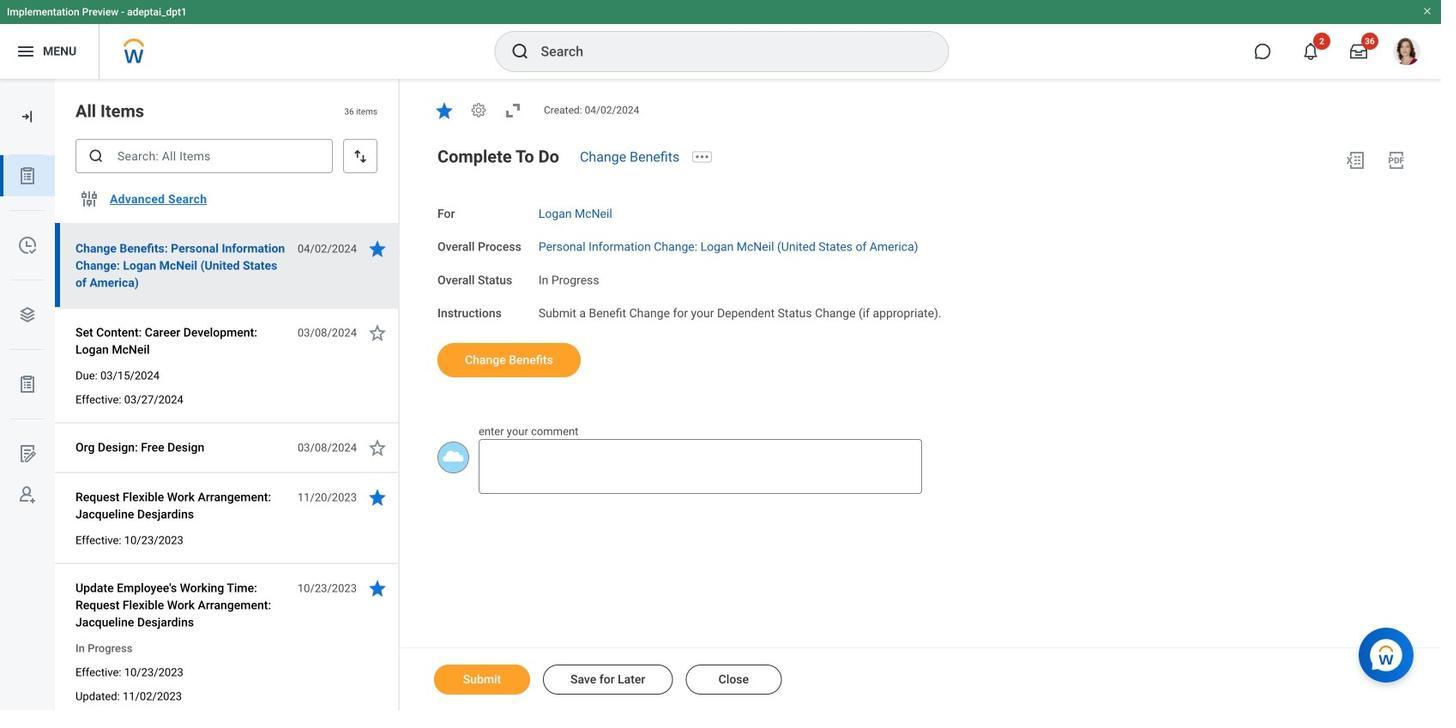Task type: locate. For each thing, give the bounding box(es) containing it.
2 star image from the top
[[367, 578, 388, 599]]

view printable version (pdf) image
[[1387, 150, 1407, 171]]

0 vertical spatial star image
[[367, 239, 388, 259]]

search image
[[88, 148, 105, 165]]

item list element
[[55, 79, 400, 710]]

star image
[[434, 100, 455, 121], [367, 323, 388, 343], [367, 438, 388, 458], [367, 487, 388, 508]]

clipboard image down perspective icon
[[17, 374, 38, 395]]

action bar region
[[400, 648, 1442, 710]]

clipboard image
[[17, 166, 38, 186], [17, 374, 38, 395]]

user plus image
[[17, 485, 38, 505]]

1 vertical spatial star image
[[367, 578, 388, 599]]

configure image
[[79, 189, 100, 209]]

1 vertical spatial clipboard image
[[17, 374, 38, 395]]

1 star image from the top
[[367, 239, 388, 259]]

0 vertical spatial clipboard image
[[17, 166, 38, 186]]

list
[[0, 155, 55, 516]]

perspective image
[[17, 305, 38, 325]]

search image
[[510, 41, 531, 62]]

None text field
[[479, 439, 922, 494]]

Search: All Items text field
[[76, 139, 333, 173]]

2 clipboard image from the top
[[17, 374, 38, 395]]

banner
[[0, 0, 1442, 79]]

inbox large image
[[1351, 43, 1368, 60]]

star image
[[367, 239, 388, 259], [367, 578, 388, 599]]

clipboard image down transformation import icon on the left of page
[[17, 166, 38, 186]]



Task type: vqa. For each thing, say whether or not it's contained in the screenshot.
the bottom San Francisco link
no



Task type: describe. For each thing, give the bounding box(es) containing it.
justify image
[[15, 41, 36, 62]]

fullscreen image
[[503, 100, 523, 121]]

notifications large image
[[1303, 43, 1320, 60]]

1 clipboard image from the top
[[17, 166, 38, 186]]

Search Workday  search field
[[541, 33, 913, 70]]

sort image
[[352, 148, 369, 165]]

gear image
[[470, 102, 487, 119]]

export to excel image
[[1345, 150, 1366, 171]]

profile logan mcneil image
[[1393, 38, 1421, 69]]

transformation import image
[[19, 108, 36, 125]]

close environment banner image
[[1423, 6, 1433, 16]]

clock check image
[[17, 235, 38, 256]]

rename image
[[17, 444, 38, 464]]



